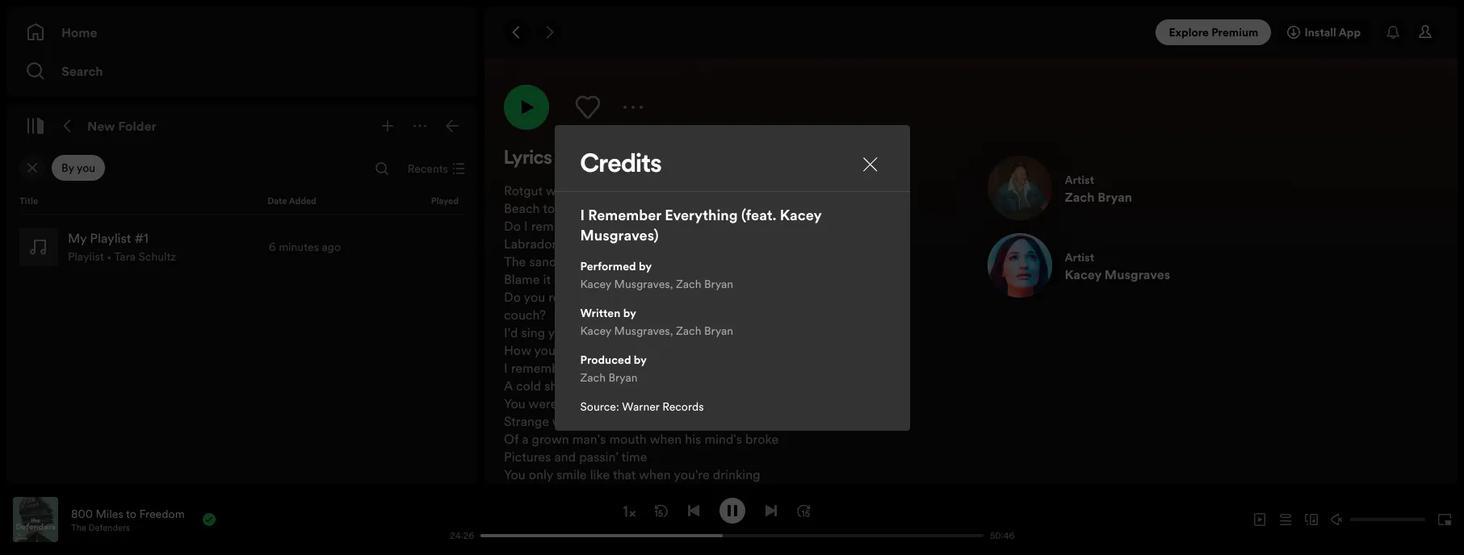 Task type: describe. For each thing, give the bounding box(es) containing it.
strange
[[504, 413, 549, 430]]

her
[[718, 342, 737, 359]]

install
[[1305, 24, 1336, 40]]

date
[[267, 195, 287, 208]]

written by kacey musgraves zach bryan
[[580, 305, 733, 339]]

search link
[[26, 55, 459, 87]]

i remember everything (feat. kacey musgraves) image
[[504, 0, 691, 46]]

•
[[107, 249, 112, 265]]

bryan inside produced by zach bryan
[[609, 369, 638, 386]]

a
[[504, 377, 513, 395]]

closing
[[612, 377, 654, 395]]

bryan inside written by kacey musgraves zach bryan
[[704, 323, 733, 339]]

1 horizontal spatial my
[[674, 182, 692, 199]]

0 horizontal spatial grown
[[532, 430, 569, 448]]

down
[[667, 288, 700, 306]]

search
[[61, 62, 103, 80]]

smile
[[556, 466, 587, 484]]

by
[[61, 160, 74, 176]]

new folder
[[87, 117, 157, 135]]

explore
[[1169, 24, 1209, 40]]

you'd
[[683, 324, 714, 342]]

search in your library image
[[375, 162, 388, 175]]

mama
[[563, 342, 599, 359]]

2 vertical spatial your
[[534, 342, 560, 359]]

cold
[[516, 377, 541, 395]]

hangin'
[[560, 235, 602, 253]]

1 you from the top
[[504, 395, 525, 413]]

dryin'
[[650, 199, 682, 217]]

lyrics
[[504, 149, 552, 169]]

i left wish
[[504, 484, 508, 502]]

Recents, List view field
[[395, 156, 475, 182]]

kacey inside 'i remember everything (feat. kacey musgraves)'
[[780, 205, 821, 225]]

schultz
[[139, 249, 176, 265]]

800 miles to freedom the defenders
[[71, 506, 185, 534]]

gonna
[[605, 182, 641, 199]]

0 vertical spatial on
[[610, 199, 625, 217]]

blowin'
[[657, 253, 699, 271]]

i left cold
[[504, 359, 508, 377]]

i inside 'i remember everything (feat. kacey musgraves)'
[[580, 205, 585, 225]]

skip back 15 seconds image
[[655, 504, 667, 517]]

off
[[624, 342, 640, 359]]

musgraves)
[[580, 225, 659, 245]]

records
[[662, 399, 704, 415]]

a
[[522, 430, 529, 448]]

1 horizontal spatial grown
[[636, 271, 673, 288]]

musgraves for performed by kacey musgraves zach bryan
[[614, 276, 670, 292]]

to inside the 800 miles to freedom the defenders
[[126, 506, 136, 522]]

pawned
[[668, 342, 715, 359]]

by for written by
[[623, 305, 636, 321]]

playlist
[[68, 249, 104, 265]]

1 vertical spatial on
[[554, 271, 569, 288]]

0 vertical spatial remember
[[549, 288, 608, 306]]

remind
[[531, 217, 572, 235]]

like
[[590, 466, 610, 484]]

added
[[289, 195, 316, 208]]

the left the dryin'
[[628, 199, 646, 217]]

the right 'til
[[692, 395, 710, 413]]

man's
[[572, 430, 606, 448]]

explore premium button
[[1156, 19, 1272, 45]]

player controls element
[[442, 498, 1022, 542]]

recents
[[408, 161, 448, 177]]

pause image
[[726, 504, 739, 517]]

new folder button
[[84, 113, 160, 139]]

beat
[[638, 288, 664, 306]]

2 vertical spatial on
[[627, 413, 642, 430]]

1 do from the top
[[504, 217, 521, 235]]

main element
[[6, 6, 478, 485]]

install app
[[1305, 24, 1361, 40]]

bryan inside artist zach bryan
[[1098, 188, 1132, 206]]

i right wish
[[541, 484, 545, 502]]

close image
[[863, 157, 877, 172]]

source
[[580, 399, 616, 415]]

go back image
[[510, 26, 523, 39]]

volume off image
[[1331, 514, 1344, 527]]

2 do from the top
[[504, 288, 521, 306]]

next image
[[764, 504, 777, 517]]

the down remember
[[627, 235, 646, 253]]

now playing: 800 miles to freedom by the defenders footer
[[13, 497, 442, 543]]

men
[[677, 271, 702, 288]]

1 vertical spatial his
[[685, 430, 701, 448]]

sing
[[521, 324, 545, 342]]

musgraves for written by kacey musgraves zach bryan
[[614, 323, 670, 339]]

performed
[[580, 258, 636, 274]]

eyes
[[736, 253, 763, 271]]

i left at
[[577, 359, 581, 377]]

remember,
[[511, 359, 574, 377]]

basement
[[703, 288, 760, 306]]

2 you from the top
[[504, 466, 525, 484]]

explore premium
[[1169, 24, 1259, 40]]

artist for zach
[[1065, 172, 1094, 188]]

1 vertical spatial remember
[[584, 359, 644, 377]]

but
[[587, 484, 607, 502]]

hair
[[620, 253, 641, 271]]

1 vertical spatial that
[[613, 466, 636, 484]]

zach inside written by kacey musgraves zach bryan
[[676, 323, 701, 339]]

sun
[[714, 395, 734, 413]]

everything
[[665, 205, 738, 225]]

bryan inside performed by kacey musgraves zach bryan
[[704, 276, 733, 292]]

you're
[[674, 466, 710, 484]]

from
[[560, 253, 588, 271]]

played
[[431, 195, 459, 208]]

ran
[[602, 342, 621, 359]]

and right only
[[554, 448, 576, 466]]

:
[[616, 399, 619, 415]]

kacey inside 'artist kacey musgraves'
[[1065, 266, 1102, 283]]

home link
[[26, 16, 459, 48]]

1 vertical spatial out
[[645, 413, 664, 430]]

app
[[1339, 24, 1361, 40]]

of
[[504, 430, 519, 448]]

source : warner records
[[580, 399, 704, 415]]

none search field inside main element
[[369, 156, 395, 182]]

zach inside produced by zach bryan
[[580, 369, 606, 386]]

pictures
[[504, 448, 551, 466]]

how
[[504, 342, 531, 359]]

the inside the 800 miles to freedom the defenders
[[71, 522, 86, 534]]

the left beach,
[[572, 271, 591, 288]]

towel
[[543, 199, 575, 217]]

credits
[[580, 152, 662, 178]]

sand
[[529, 253, 557, 271]]

produced by zach bryan
[[580, 352, 647, 386]]

you left of
[[575, 217, 596, 235]]

and left you'd
[[658, 324, 680, 342]]

i left remind
[[524, 217, 528, 235]]

0 vertical spatial his
[[696, 217, 713, 235]]

songs
[[621, 324, 655, 342]]

passenger
[[649, 235, 709, 253]]

whiskey's
[[546, 182, 601, 199]]

at
[[598, 377, 609, 395]]

premium
[[1212, 24, 1259, 40]]

i remember everything (feat. kacey musgraves)
[[580, 205, 821, 245]]

0 vertical spatial your
[[614, 217, 640, 235]]

i'd
[[504, 324, 518, 342]]

new
[[87, 117, 115, 135]]



Task type: vqa. For each thing, say whether or not it's contained in the screenshot.
BigXthaPlug
no



Task type: locate. For each thing, give the bounding box(es) containing it.
musgraves inside written by kacey musgraves zach bryan
[[614, 323, 670, 339]]

by down songs
[[634, 352, 647, 368]]

rotgut whiskey's gonna ease my mind beach towel rests on the dryin' line do i remind you of your daddy in his '88 ford? labrador hangin' out the passenger door the sand from your hair is blowin' in my eyes blame it on the beach, grown men don't cry do you remember that beat down basement couch? i'd sing you my love songs and you'd tell me about how your mama ran off and pawned her ring i remember, i remember everything a cold shoulder at closing time you were begging me to stay 'til the sun rose strange words come on out of a grown man's mouth when his mind's broke pictures and passin' time you only smile like that when you're drinking i wish i didn't, but i do
[[504, 182, 794, 502]]

on
[[610, 199, 625, 217], [554, 271, 569, 288], [627, 413, 642, 430]]

miles
[[96, 506, 123, 522]]

1 horizontal spatial out
[[645, 413, 664, 430]]

to left the stay
[[633, 395, 645, 413]]

that left beat
[[611, 288, 634, 306]]

zach
[[1065, 188, 1095, 206], [676, 276, 701, 292], [676, 323, 701, 339], [580, 369, 606, 386]]

bryan left cry at right
[[704, 276, 733, 292]]

your right of
[[614, 217, 640, 235]]

begging
[[561, 395, 609, 413]]

0 horizontal spatial me
[[612, 395, 630, 413]]

0 vertical spatial grown
[[636, 271, 673, 288]]

0 vertical spatial by
[[639, 258, 652, 274]]

door
[[712, 235, 739, 253]]

top bar and user menu element
[[485, 6, 1458, 58]]

you
[[77, 160, 95, 176], [575, 217, 596, 235], [524, 288, 545, 306], [548, 324, 569, 342]]

kacey inside performed by kacey musgraves zach bryan
[[580, 276, 611, 292]]

in right blowin'
[[702, 253, 712, 271]]

1 vertical spatial in
[[702, 253, 712, 271]]

group
[[13, 221, 472, 273]]

group inside main element
[[13, 221, 472, 273]]

to inside rotgut whiskey's gonna ease my mind beach towel rests on the dryin' line do i remind you of your daddy in his '88 ford? labrador hangin' out the passenger door the sand from your hair is blowin' in my eyes blame it on the beach, grown men don't cry do you remember that beat down basement couch? i'd sing you my love songs and you'd tell me about how your mama ran off and pawned her ring i remember, i remember everything a cold shoulder at closing time you were begging me to stay 'til the sun rose strange words come on out of a grown man's mouth when his mind's broke pictures and passin' time you only smile like that when you're drinking i wish i didn't, but i do
[[633, 395, 645, 413]]

artist right zach bryan image
[[1065, 172, 1094, 188]]

beach
[[504, 199, 540, 217]]

1 horizontal spatial time
[[657, 377, 683, 395]]

you inside checkbox
[[77, 160, 95, 176]]

tell
[[717, 324, 735, 342]]

2 horizontal spatial my
[[715, 253, 733, 271]]

broke
[[745, 430, 779, 448]]

your
[[614, 217, 640, 235], [590, 253, 616, 271], [534, 342, 560, 359]]

passin'
[[579, 448, 619, 466]]

to right miles
[[126, 506, 136, 522]]

ford?
[[737, 217, 771, 235]]

0 horizontal spatial time
[[622, 448, 647, 466]]

credits dialog
[[554, 125, 910, 431]]

musgraves inside performed by kacey musgraves zach bryan
[[614, 276, 670, 292]]

when right 'do'
[[639, 466, 671, 484]]

1 vertical spatial to
[[126, 506, 136, 522]]

0 vertical spatial out
[[605, 235, 624, 253]]

to
[[633, 395, 645, 413], [126, 506, 136, 522]]

2 vertical spatial my
[[573, 324, 590, 342]]

None search field
[[369, 156, 395, 182]]

'til
[[675, 395, 689, 413]]

your right "how" at the left bottom of page
[[534, 342, 560, 359]]

performed by kacey musgraves zach bryan
[[580, 258, 733, 292]]

the inside rotgut whiskey's gonna ease my mind beach towel rests on the dryin' line do i remind you of your daddy in his '88 ford? labrador hangin' out the passenger door the sand from your hair is blowin' in my eyes blame it on the beach, grown men don't cry do you remember that beat down basement couch? i'd sing you my love songs and you'd tell me about how your mama ran off and pawned her ring i remember, i remember everything a cold shoulder at closing time you were begging me to stay 'til the sun rose strange words come on out of a grown man's mouth when his mind's broke pictures and passin' time you only smile like that when you're drinking i wish i didn't, but i do
[[504, 253, 526, 271]]

zach up pawned
[[676, 323, 701, 339]]

0 vertical spatial you
[[504, 395, 525, 413]]

do
[[504, 217, 521, 235], [504, 288, 521, 306]]

stay
[[648, 395, 672, 413]]

1 vertical spatial artist
[[1065, 250, 1094, 266]]

by inside written by kacey musgraves zach bryan
[[623, 305, 636, 321]]

do
[[617, 484, 632, 502]]

1 vertical spatial by
[[623, 305, 636, 321]]

artist
[[1065, 172, 1094, 188], [1065, 250, 1094, 266]]

his left mind's
[[685, 430, 701, 448]]

beach,
[[594, 271, 633, 288]]

zach down blowin'
[[676, 276, 701, 292]]

by inside produced by zach bryan
[[634, 352, 647, 368]]

zach bryan link
[[1065, 188, 1273, 206]]

on right :
[[627, 413, 642, 430]]

artist right kacey musgraves image
[[1065, 250, 1094, 266]]

1 horizontal spatial the
[[504, 253, 526, 271]]

800
[[71, 506, 93, 522]]

1 vertical spatial do
[[504, 288, 521, 306]]

you left were
[[504, 395, 525, 413]]

0 horizontal spatial my
[[573, 324, 590, 342]]

1 vertical spatial grown
[[532, 430, 569, 448]]

(feat.
[[741, 205, 777, 225]]

0 horizontal spatial on
[[554, 271, 569, 288]]

go forward image
[[543, 26, 556, 39]]

by up songs
[[623, 305, 636, 321]]

24:27
[[451, 530, 474, 542]]

cry
[[738, 271, 757, 288]]

time up records
[[657, 377, 683, 395]]

don't
[[705, 271, 735, 288]]

on right "rests"
[[610, 199, 625, 217]]

time
[[657, 377, 683, 395], [622, 448, 647, 466]]

what's new image
[[1387, 26, 1400, 39]]

ring
[[740, 342, 762, 359]]

mouth
[[609, 430, 647, 448]]

line
[[685, 199, 706, 217]]

zach bryan image
[[987, 156, 1052, 220]]

the left "defenders"
[[71, 522, 86, 534]]

1 vertical spatial time
[[622, 448, 647, 466]]

previous image
[[687, 504, 700, 517]]

my left eyes
[[715, 253, 733, 271]]

By you checkbox
[[52, 155, 105, 181]]

me
[[739, 324, 757, 342], [612, 395, 630, 413]]

on right it
[[554, 271, 569, 288]]

zach right zach bryan image
[[1065, 188, 1095, 206]]

shoulder
[[545, 377, 595, 395]]

out
[[605, 235, 624, 253], [645, 413, 664, 430]]

mind's
[[705, 430, 742, 448]]

in right daddy
[[683, 217, 693, 235]]

1 artist from the top
[[1065, 172, 1094, 188]]

clear filters image
[[26, 162, 39, 174]]

defenders
[[88, 522, 130, 534]]

warner
[[622, 399, 660, 415]]

my
[[674, 182, 692, 199], [715, 253, 733, 271], [573, 324, 590, 342]]

2 artist from the top
[[1065, 250, 1094, 266]]

0 horizontal spatial to
[[126, 506, 136, 522]]

1 horizontal spatial to
[[633, 395, 645, 413]]

you left only
[[504, 466, 525, 484]]

ease
[[644, 182, 671, 199]]

and
[[658, 324, 680, 342], [643, 342, 665, 359], [554, 448, 576, 466]]

and right off
[[643, 342, 665, 359]]

blame
[[504, 271, 540, 288]]

by for performed by
[[639, 258, 652, 274]]

kacey down performed on the top of the page
[[580, 276, 611, 292]]

artist zach bryan
[[1065, 172, 1132, 206]]

daddy
[[643, 217, 679, 235]]

0 vertical spatial the
[[504, 253, 526, 271]]

1 vertical spatial me
[[612, 395, 630, 413]]

1 horizontal spatial me
[[739, 324, 757, 342]]

couch?
[[504, 306, 546, 324]]

1 horizontal spatial on
[[610, 199, 625, 217]]

artist inside 'artist kacey musgraves'
[[1065, 250, 1094, 266]]

i right towel
[[580, 205, 585, 225]]

his
[[696, 217, 713, 235], [685, 430, 701, 448]]

2 horizontal spatial on
[[627, 413, 642, 430]]

it
[[543, 271, 551, 288]]

you up sing
[[524, 288, 545, 306]]

1 vertical spatial your
[[590, 253, 616, 271]]

0 vertical spatial do
[[504, 217, 521, 235]]

when down the stay
[[650, 430, 682, 448]]

kacey right kacey musgraves image
[[1065, 266, 1102, 283]]

1 vertical spatial when
[[639, 466, 671, 484]]

change speed image
[[621, 504, 637, 520]]

his left '88
[[696, 217, 713, 235]]

my right ease
[[674, 182, 692, 199]]

0 horizontal spatial out
[[605, 235, 624, 253]]

by up beat
[[639, 258, 652, 274]]

mind
[[695, 182, 724, 199]]

rose
[[737, 395, 762, 413]]

only
[[529, 466, 553, 484]]

rests
[[579, 199, 607, 217]]

bryan up her
[[704, 323, 733, 339]]

that right like
[[613, 466, 636, 484]]

your left hair
[[590, 253, 616, 271]]

my left love
[[573, 324, 590, 342]]

0 vertical spatial artist
[[1065, 172, 1094, 188]]

title
[[19, 195, 38, 208]]

drinking
[[713, 466, 760, 484]]

do up i'd
[[504, 288, 521, 306]]

kacey inside written by kacey musgraves zach bryan
[[580, 323, 611, 339]]

of
[[599, 217, 611, 235]]

1 vertical spatial my
[[715, 253, 733, 271]]

0 horizontal spatial in
[[683, 217, 693, 235]]

remember
[[588, 205, 661, 225]]

kacey right '(feat.'
[[780, 205, 821, 225]]

0 vertical spatial my
[[674, 182, 692, 199]]

freedom
[[139, 506, 185, 522]]

0 vertical spatial time
[[657, 377, 683, 395]]

musgraves inside 'artist kacey musgraves'
[[1105, 266, 1171, 283]]

do down rotgut
[[504, 217, 521, 235]]

the left sand at the left
[[504, 253, 526, 271]]

0 vertical spatial that
[[611, 288, 634, 306]]

skip forward 15 seconds image
[[797, 504, 810, 517]]

zach inside artist zach bryan
[[1065, 188, 1095, 206]]

group containing playlist
[[13, 221, 472, 273]]

date added
[[267, 195, 316, 208]]

190,863,112
[[1132, 28, 1191, 44]]

you right sing
[[548, 324, 569, 342]]

artist for kacey
[[1065, 250, 1094, 266]]

0 vertical spatial when
[[650, 430, 682, 448]]

kacey musgraves image
[[987, 233, 1052, 298]]

zach down the produced at left bottom
[[580, 369, 606, 386]]

musgraves
[[1105, 266, 1171, 283], [614, 276, 670, 292], [614, 323, 670, 339]]

by inside performed by kacey musgraves zach bryan
[[639, 258, 652, 274]]

1 vertical spatial you
[[504, 466, 525, 484]]

folder
[[118, 117, 157, 135]]

home
[[61, 23, 97, 41]]

playlist • tara schultz
[[68, 249, 176, 265]]

1 vertical spatial the
[[71, 522, 86, 534]]

bryan
[[1098, 188, 1132, 206], [704, 276, 733, 292], [704, 323, 733, 339], [609, 369, 638, 386]]

time right passin'
[[622, 448, 647, 466]]

0 vertical spatial in
[[683, 217, 693, 235]]

0 vertical spatial to
[[633, 395, 645, 413]]

produced
[[580, 352, 631, 368]]

0 vertical spatial me
[[739, 324, 757, 342]]

rotgut
[[504, 182, 543, 199]]

zach inside performed by kacey musgraves zach bryan
[[676, 276, 701, 292]]

remember
[[549, 288, 608, 306], [584, 359, 644, 377]]

50:46
[[990, 530, 1015, 542]]

artist inside artist zach bryan
[[1065, 172, 1094, 188]]

bryan down the produced at left bottom
[[609, 369, 638, 386]]

0 horizontal spatial the
[[71, 522, 86, 534]]

you right the by
[[77, 160, 95, 176]]

is
[[644, 253, 653, 271]]

2 vertical spatial by
[[634, 352, 647, 368]]

wish
[[511, 484, 537, 502]]

bryan up 'artist kacey musgraves'
[[1098, 188, 1132, 206]]

i left 'do'
[[610, 484, 614, 502]]

1 horizontal spatial in
[[702, 253, 712, 271]]

close button
[[856, 151, 884, 181]]

by you
[[61, 160, 95, 176]]

kacey down written
[[580, 323, 611, 339]]

that
[[611, 288, 634, 306], [613, 466, 636, 484]]

love
[[593, 324, 618, 342]]

install app link
[[1278, 19, 1374, 45]]



